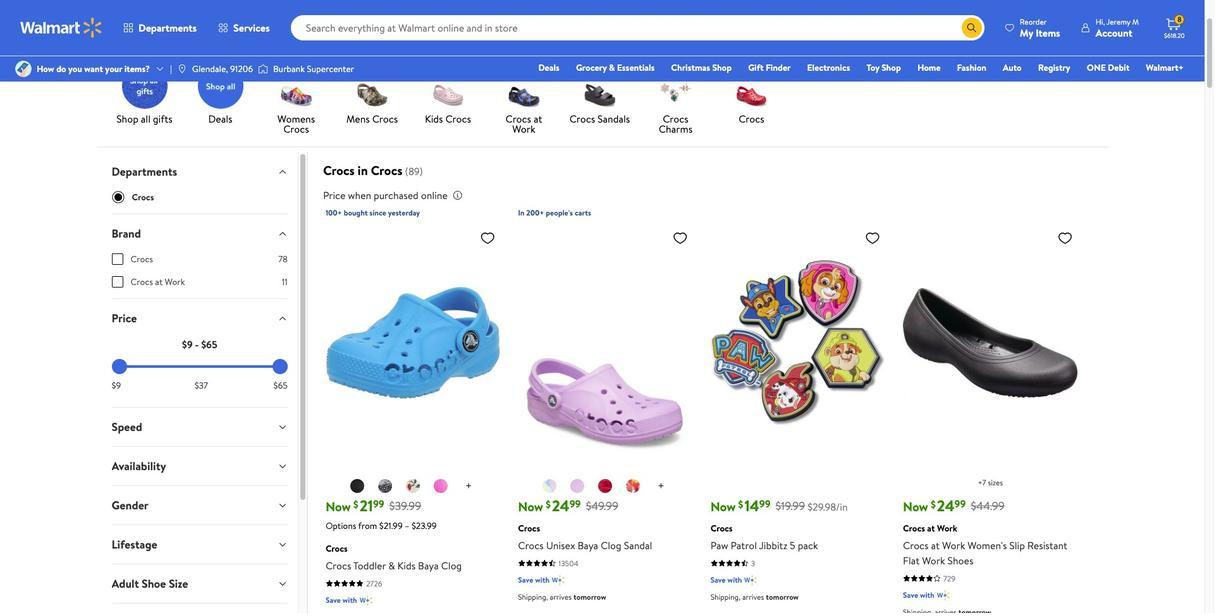 Task type: locate. For each thing, give the bounding box(es) containing it.
crocs at work link
[[491, 63, 557, 137]]

now inside now $ 21 99 $39.99 options from $21.99 – $23.99
[[326, 498, 351, 515]]

grocery
[[576, 61, 607, 74]]

now down multicolor icon at the bottom left of page
[[518, 498, 543, 515]]

shoe
[[142, 576, 166, 592]]

now for now $ 14 99 $19.99 $29.98/in
[[711, 498, 736, 515]]

1 vertical spatial &
[[388, 559, 395, 573]]

christmas shop link
[[666, 61, 738, 75]]

2726
[[366, 579, 382, 589]]

1 horizontal spatial walmart plus image
[[745, 574, 758, 587]]

99 left $19.99
[[760, 497, 771, 511]]

mens crocs link
[[339, 63, 405, 127]]

1 now from the left
[[326, 498, 351, 515]]

1 vertical spatial deals
[[208, 112, 232, 126]]

departments button
[[102, 153, 298, 191]]

shop for toy shop
[[882, 61, 901, 74]]

0 vertical spatial crocs at work
[[506, 112, 542, 136]]

4 99 from the left
[[955, 497, 966, 511]]

1 horizontal spatial $9
[[182, 338, 193, 352]]

departments left in-
[[139, 21, 197, 35]]

how
[[37, 63, 54, 75]]

1 $ from the left
[[353, 498, 358, 512]]

kids down kids crocs 'image'
[[425, 112, 443, 126]]

gift finder link
[[743, 61, 797, 75]]

 image for glendale, 91206
[[177, 64, 187, 74]]

1 vertical spatial $65
[[274, 380, 288, 392]]

24
[[552, 495, 570, 517], [937, 495, 955, 517]]

2 horizontal spatial walmart plus image
[[937, 589, 950, 602]]

+ button right electric pink icon
[[455, 477, 482, 497]]

1 24 from the left
[[552, 495, 570, 517]]

departments tab
[[102, 153, 298, 191]]

1 vertical spatial clog
[[441, 559, 462, 573]]

2 + button from the left
[[648, 477, 675, 497]]

+7
[[978, 477, 987, 488]]

99
[[373, 497, 384, 511], [570, 497, 581, 511], [760, 497, 771, 511], [955, 497, 966, 511]]

with for $44.99
[[920, 590, 935, 601]]

0 vertical spatial price
[[323, 189, 346, 202]]

with for $19.99
[[728, 575, 742, 586]]

all
[[141, 112, 151, 126]]

99 inside now $ 21 99 $39.99 options from $21.99 – $23.99
[[373, 497, 384, 511]]

1 horizontal spatial arrives
[[743, 592, 764, 603]]

gender button
[[102, 487, 298, 525]]

99 for now $ 21 99 $39.99 options from $21.99 – $23.99
[[373, 497, 384, 511]]

essentials
[[617, 61, 655, 74]]

tab
[[102, 604, 298, 614]]

arrives
[[550, 592, 572, 603], [743, 592, 764, 603]]

shop left all
[[117, 112, 138, 126]]

clog inside crocs crocs unisex baya clog sandal
[[601, 539, 622, 553]]

Walmart Site-Wide search field
[[291, 15, 985, 40]]

adult shoe size
[[112, 576, 188, 592]]

1 horizontal spatial price
[[323, 189, 346, 202]]

0 horizontal spatial crocs at work
[[131, 276, 185, 289]]

$ left 21
[[353, 498, 358, 512]]

tomorrow for 14
[[766, 592, 799, 603]]

$9 for $9
[[112, 380, 121, 392]]

shipping, down paw
[[711, 592, 741, 603]]

electric pink image
[[433, 479, 448, 494]]

one debit
[[1087, 61, 1130, 74]]

deals link left grocery
[[533, 61, 565, 75]]

electronics link
[[802, 61, 856, 75]]

reorder
[[1020, 16, 1047, 27]]

price
[[323, 189, 346, 202], [112, 311, 137, 326]]

0 horizontal spatial clog
[[441, 559, 462, 573]]

+ right electric pink icon
[[465, 478, 472, 494]]

$ left the 14
[[739, 498, 744, 512]]

13504
[[559, 558, 579, 569]]

1 vertical spatial baya
[[418, 559, 439, 573]]

save with down flat
[[903, 590, 935, 601]]

work right flat
[[922, 554, 946, 568]]

debit
[[1108, 61, 1130, 74]]

tomorrow down 'jibbitz'
[[766, 592, 799, 603]]

price tab
[[102, 299, 298, 338]]

crocs
[[372, 112, 398, 126], [446, 112, 471, 126], [506, 112, 531, 126], [570, 112, 595, 126], [663, 112, 689, 126], [739, 112, 765, 126], [284, 122, 309, 136], [323, 162, 355, 179], [371, 162, 403, 179], [132, 191, 154, 204], [131, 253, 153, 266], [131, 276, 153, 289], [518, 522, 540, 535], [711, 522, 733, 535], [903, 522, 925, 535], [518, 539, 544, 553], [903, 539, 929, 553], [326, 543, 348, 555], [326, 559, 351, 573]]

0 horizontal spatial + button
[[455, 477, 482, 497]]

now $ 14 99 $19.99 $29.98/in
[[711, 495, 848, 517]]

0 horizontal spatial $9
[[112, 380, 121, 392]]

shipping, arrives tomorrow down 3
[[711, 592, 799, 603]]

99 for now $ 24 99 $44.99
[[955, 497, 966, 511]]

0 horizontal spatial walmart plus image
[[552, 574, 565, 587]]

departments
[[139, 21, 197, 35], [112, 164, 177, 180]]

+ button for 21
[[455, 477, 482, 497]]

baya
[[578, 539, 598, 553], [418, 559, 439, 573]]

1 99 from the left
[[373, 497, 384, 511]]

crocs toddler & kids baya clog image
[[326, 225, 501, 462]]

$ left $44.99
[[931, 498, 936, 512]]

shipping, arrives tomorrow down 13504
[[518, 592, 606, 603]]

now inside now $ 24 99 $44.99
[[903, 498, 929, 515]]

1 horizontal spatial + button
[[648, 477, 675, 497]]

save with left walmart plus icon on the left bottom of page
[[326, 595, 357, 606]]

sort and filter section element
[[96, 12, 1109, 53]]

Search search field
[[291, 15, 985, 40]]

1 tomorrow from the left
[[574, 592, 606, 603]]

walmart image
[[20, 18, 102, 38]]

shipping, arrives tomorrow
[[518, 592, 606, 603], [711, 592, 799, 603]]

99 inside now $ 24 99 $49.99
[[570, 497, 581, 511]]

0 horizontal spatial baya
[[418, 559, 439, 573]]

toddler
[[353, 559, 386, 573]]

crocs unisex baya clog sandal image
[[518, 225, 693, 462]]

womens crocs
[[278, 112, 315, 136]]

supercenter
[[307, 63, 354, 75]]

0 horizontal spatial shipping, arrives tomorrow
[[518, 592, 606, 603]]

shop for christmas shop
[[713, 61, 732, 74]]

now inside now $ 14 99 $19.99 $29.98/in
[[711, 498, 736, 515]]

0 horizontal spatial  image
[[177, 64, 187, 74]]

$37
[[195, 380, 208, 392]]

5
[[790, 539, 796, 553]]

save with for $44.99
[[903, 590, 935, 601]]

99 down black/multi icon
[[373, 497, 384, 511]]

1 horizontal spatial shipping, arrives tomorrow
[[711, 592, 799, 603]]

8
[[1178, 14, 1182, 25]]

deals left grocery
[[539, 61, 560, 74]]

save for $19.99
[[711, 575, 726, 586]]

gift finder
[[748, 61, 791, 74]]

adult shoe size tab
[[102, 565, 298, 604]]

lifestage button
[[102, 526, 298, 564]]

$9 up speed
[[112, 380, 121, 392]]

baya up 13504
[[578, 539, 598, 553]]

99 left $44.99
[[955, 497, 966, 511]]

price for price
[[112, 311, 137, 326]]

crocs at work down crocs work vf image
[[506, 112, 542, 136]]

1 horizontal spatial crocs at work
[[506, 112, 542, 136]]

1 horizontal spatial +
[[658, 478, 665, 494]]

with for $49.99
[[535, 575, 550, 586]]

speed
[[112, 419, 142, 435]]

save for $49.99
[[518, 575, 533, 586]]

+ right tie dye image
[[658, 478, 665, 494]]

arrives down 3
[[743, 592, 764, 603]]

glendale,
[[192, 63, 228, 75]]

$ for now $ 21 99 $39.99 options from $21.99 – $23.99
[[353, 498, 358, 512]]

shop right toy
[[882, 61, 901, 74]]

0 vertical spatial deals
[[539, 61, 560, 74]]

99 down orchid image
[[570, 497, 581, 511]]

kids
[[425, 112, 443, 126], [398, 559, 416, 573]]

0 vertical spatial kids
[[425, 112, 443, 126]]

2 shipping, arrives tomorrow from the left
[[711, 592, 799, 603]]

women's
[[968, 539, 1007, 553]]

2 + from the left
[[658, 478, 665, 494]]

100+
[[326, 208, 342, 218]]

adult
[[112, 576, 139, 592]]

1 vertical spatial price
[[112, 311, 137, 326]]

save with down paw
[[711, 575, 742, 586]]

 image
[[258, 63, 268, 75], [177, 64, 187, 74]]

walmart plus image down 13504
[[552, 574, 565, 587]]

2 now from the left
[[518, 498, 543, 515]]

slip
[[1010, 539, 1025, 553]]

lifestage tab
[[102, 526, 298, 564]]

1 horizontal spatial shop
[[713, 61, 732, 74]]

4 $ from the left
[[931, 498, 936, 512]]

when
[[348, 189, 371, 202]]

$ inside now $ 24 99 $44.99
[[931, 498, 936, 512]]

0 vertical spatial $65
[[201, 338, 217, 352]]

& right grocery
[[609, 61, 615, 74]]

1 arrives from the left
[[550, 592, 572, 603]]

0 horizontal spatial arrives
[[550, 592, 572, 603]]

jibbitz
[[759, 539, 788, 553]]

Crocs radio
[[112, 191, 124, 204]]

at
[[534, 112, 542, 126], [155, 276, 163, 289], [928, 522, 935, 535], [931, 539, 940, 553]]

carts
[[575, 208, 591, 218]]

crocs inside crocs at work
[[506, 112, 531, 126]]

mens
[[346, 112, 370, 126]]

toy shop
[[867, 61, 901, 74]]

clog inside crocs crocs toddler & kids baya clog
[[441, 559, 462, 573]]

save with for $19.99
[[711, 575, 742, 586]]

2 shipping, from the left
[[711, 592, 741, 603]]

+ for 24
[[658, 478, 665, 494]]

1 horizontal spatial 24
[[937, 495, 955, 517]]

 image
[[15, 61, 32, 77]]

kids right "toddler"
[[398, 559, 416, 573]]

shipping, for 14
[[711, 592, 741, 603]]

baya inside crocs crocs toddler & kids baya clog
[[418, 559, 439, 573]]

$ inside now $ 21 99 $39.99 options from $21.99 – $23.99
[[353, 498, 358, 512]]

1 vertical spatial crocs at work
[[131, 276, 185, 289]]

0 vertical spatial clog
[[601, 539, 622, 553]]

shop all crocs image
[[729, 63, 775, 109]]

$49.99
[[586, 499, 619, 515]]

shoes
[[948, 554, 974, 568]]

price for price when purchased online
[[323, 189, 346, 202]]

shop
[[713, 61, 732, 74], [882, 61, 901, 74], [117, 112, 138, 126]]

now inside now $ 24 99 $49.99
[[518, 498, 543, 515]]

charms
[[659, 122, 693, 136]]

0 horizontal spatial shipping,
[[518, 592, 548, 603]]

0 horizontal spatial shop
[[117, 112, 138, 126]]

home link
[[912, 61, 947, 75]]

2 horizontal spatial shop
[[882, 61, 901, 74]]

$9 range field
[[112, 366, 288, 368]]

$ inside now $ 24 99 $49.99
[[546, 498, 551, 512]]

0 horizontal spatial &
[[388, 559, 395, 573]]

$ down multicolor icon at the bottom left of page
[[546, 498, 551, 512]]

toy shop link
[[861, 61, 907, 75]]

0 horizontal spatial deals
[[208, 112, 232, 126]]

price button
[[102, 299, 298, 338]]

0 horizontal spatial 24
[[552, 495, 570, 517]]

availability button
[[102, 447, 298, 486]]

crocs crocs unisex baya clog sandal
[[518, 522, 652, 553]]

shop right the christmas
[[713, 61, 732, 74]]

now up flat
[[903, 498, 929, 515]]

24 left $44.99
[[937, 495, 955, 517]]

tomorrow down 13504
[[574, 592, 606, 603]]

0 horizontal spatial kids
[[398, 559, 416, 573]]

1 shipping, from the left
[[518, 592, 548, 603]]

2 24 from the left
[[937, 495, 955, 517]]

1 horizontal spatial clog
[[601, 539, 622, 553]]

mens crocs
[[346, 112, 398, 126]]

shop all image
[[198, 63, 243, 109]]

$9 left the -
[[182, 338, 193, 352]]

24 for now $ 24 99 $49.99
[[552, 495, 570, 517]]

reorder my items
[[1020, 16, 1061, 40]]

0 horizontal spatial price
[[112, 311, 137, 326]]

91206
[[230, 63, 253, 75]]

people's
[[546, 208, 573, 218]]

walmart plus image
[[552, 574, 565, 587], [745, 574, 758, 587], [937, 589, 950, 602]]

$65
[[201, 338, 217, 352], [274, 380, 288, 392]]

at inside brand group
[[155, 276, 163, 289]]

services
[[233, 21, 270, 35]]

1 + from the left
[[465, 478, 472, 494]]

2 99 from the left
[[570, 497, 581, 511]]

departments up crocs option
[[112, 164, 177, 180]]

deals link right |
[[188, 63, 253, 127]]

walmart plus image for now $ 24 99 $44.99
[[937, 589, 950, 602]]

save for $44.99
[[903, 590, 919, 601]]

shipping, down 'unisex'
[[518, 592, 548, 603]]

speed button
[[102, 408, 298, 447]]

1 + button from the left
[[455, 477, 482, 497]]

1 horizontal spatial baya
[[578, 539, 598, 553]]

3 99 from the left
[[760, 497, 771, 511]]

0 horizontal spatial +
[[465, 478, 472, 494]]

3 now from the left
[[711, 498, 736, 515]]

patrol
[[731, 539, 757, 553]]

+ button right tie dye image
[[648, 477, 675, 497]]

items
[[1036, 26, 1061, 40]]

since
[[370, 208, 386, 218]]

1 horizontal spatial &
[[609, 61, 615, 74]]

 image right |
[[177, 64, 187, 74]]

black image
[[350, 479, 365, 494]]

crocs inside crocs charms
[[663, 112, 689, 126]]

 image right 91206
[[258, 63, 268, 75]]

departments inside dropdown button
[[112, 164, 177, 180]]

multicolor image
[[542, 479, 557, 494]]

1 shipping, arrives tomorrow from the left
[[518, 592, 606, 603]]

arrives down 13504
[[550, 592, 572, 603]]

crocs work vf image
[[501, 63, 547, 109]]

$ for now $ 24 99 $44.99
[[931, 498, 936, 512]]

0 vertical spatial baya
[[578, 539, 598, 553]]

price inside dropdown button
[[112, 311, 137, 326]]

None checkbox
[[112, 254, 123, 265], [112, 276, 123, 288], [112, 254, 123, 265], [112, 276, 123, 288]]

speed tab
[[102, 408, 298, 447]]

at inside crocs at work
[[534, 112, 542, 126]]

save
[[518, 575, 533, 586], [711, 575, 726, 586], [903, 590, 919, 601], [326, 595, 341, 606]]

1 vertical spatial $9
[[112, 380, 121, 392]]

1 vertical spatial kids
[[398, 559, 416, 573]]

1 horizontal spatial kids
[[425, 112, 443, 126]]

shipping, for 24
[[518, 592, 548, 603]]

in 200+ people's carts
[[518, 208, 591, 218]]

in
[[518, 208, 525, 218]]

in-
[[201, 26, 212, 39]]

& right "toddler"
[[388, 559, 395, 573]]

4 now from the left
[[903, 498, 929, 515]]

1 horizontal spatial  image
[[258, 63, 268, 75]]

1 horizontal spatial tomorrow
[[766, 592, 799, 603]]

$23.99
[[412, 520, 437, 532]]

deals down shop all image
[[208, 112, 232, 126]]

do
[[56, 63, 66, 75]]

99 inside now $ 24 99 $44.99
[[955, 497, 966, 511]]

99 inside now $ 14 99 $19.99 $29.98/in
[[760, 497, 771, 511]]

0 vertical spatial $9
[[182, 338, 193, 352]]

crocs at work up price 'tab'
[[131, 276, 185, 289]]

1 horizontal spatial shipping,
[[711, 592, 741, 603]]

2 $ from the left
[[546, 498, 551, 512]]

walmart plus image down 3
[[745, 574, 758, 587]]

|
[[170, 63, 172, 75]]

+
[[465, 478, 472, 494], [658, 478, 665, 494]]

work up price dropdown button
[[165, 276, 185, 289]]

crocs at work crocs at work women's slip resistant flat work shoes
[[903, 522, 1068, 568]]

paw
[[711, 539, 729, 553]]

2 arrives from the left
[[743, 592, 764, 603]]

baya down $23.99
[[418, 559, 439, 573]]

save with down 'unisex'
[[518, 575, 550, 586]]

burbank supercenter
[[273, 63, 354, 75]]

now up options
[[326, 498, 351, 515]]

0 vertical spatial departments
[[139, 21, 197, 35]]

1 vertical spatial departments
[[112, 164, 177, 180]]

walmart plus image down 729
[[937, 589, 950, 602]]

24 down multicolor icon at the bottom left of page
[[552, 495, 570, 517]]

mens crocs image
[[350, 63, 395, 109]]

0 horizontal spatial tomorrow
[[574, 592, 606, 603]]

3 $ from the left
[[739, 498, 744, 512]]

$ inside now $ 14 99 $19.99 $29.98/in
[[739, 498, 744, 512]]

crocs inside womens crocs
[[284, 122, 309, 136]]

now left the 14
[[711, 498, 736, 515]]

arrives for 24
[[550, 592, 572, 603]]

2 tomorrow from the left
[[766, 592, 799, 603]]

100+ bought since yesterday
[[326, 208, 420, 218]]

flat
[[903, 554, 920, 568]]



Task type: vqa. For each thing, say whether or not it's contained in the screenshot.
Add to Favorites list, Crocs at Work Women's Slip Resistant Flat Work Shoes image
yes



Task type: describe. For each thing, give the bounding box(es) containing it.
(89)
[[405, 165, 423, 178]]

work inside brand group
[[165, 276, 185, 289]]

in-store
[[201, 26, 232, 39]]

christmas shop
[[671, 61, 732, 74]]

$ for now $ 24 99 $49.99
[[546, 498, 551, 512]]

toy
[[867, 61, 880, 74]]

crocs charms
[[659, 112, 693, 136]]

$19.99
[[776, 499, 805, 515]]

99 for now $ 14 99 $19.99 $29.98/in
[[760, 497, 771, 511]]

$ for now $ 14 99 $19.99 $29.98/in
[[739, 498, 744, 512]]

21
[[360, 495, 373, 517]]

walmart+
[[1146, 61, 1184, 74]]

finder
[[766, 61, 791, 74]]

crocs crocs toddler & kids baya clog
[[326, 543, 462, 573]]

$44.99
[[971, 499, 1005, 515]]

kids crocs image
[[425, 63, 471, 109]]

pepper image
[[598, 479, 613, 494]]

brand button
[[102, 215, 298, 253]]

gender tab
[[102, 487, 298, 525]]

walmart plus image
[[360, 594, 372, 607]]

unisex
[[546, 539, 575, 553]]

services button
[[208, 13, 281, 43]]

burbank
[[273, 63, 305, 75]]

& inside crocs crocs toddler & kids baya clog
[[388, 559, 395, 573]]

crocs sandals image
[[577, 63, 623, 109]]

bought
[[344, 208, 368, 218]]

kids inside "kids crocs" link
[[425, 112, 443, 126]]

kids inside crocs crocs toddler & kids baya clog
[[398, 559, 416, 573]]

brand tab
[[102, 215, 298, 253]]

adult shoe size button
[[102, 565, 298, 604]]

you
[[68, 63, 82, 75]]

from
[[358, 520, 377, 532]]

black/multi image
[[377, 479, 393, 494]]

11
[[282, 276, 288, 289]]

+ button for 24
[[648, 477, 675, 497]]

items?
[[124, 63, 150, 75]]

hi,
[[1096, 16, 1105, 27]]

729
[[944, 574, 956, 584]]

crocs link
[[719, 63, 785, 127]]

gift
[[748, 61, 764, 74]]

78
[[278, 253, 288, 266]]

shop all gifts link
[[112, 63, 177, 127]]

fashion link
[[952, 61, 993, 75]]

work up shoes
[[942, 539, 966, 553]]

99 for now $ 24 99 $49.99
[[570, 497, 581, 511]]

now $ 21 99 $39.99 options from $21.99 – $23.99
[[326, 495, 437, 532]]

arrives for 14
[[743, 592, 764, 603]]

gifts
[[153, 112, 173, 126]]

options
[[326, 520, 356, 532]]

want
[[84, 63, 103, 75]]

14
[[745, 495, 760, 517]]

24 for now $ 24 99 $44.99
[[937, 495, 955, 517]]

brand group
[[112, 253, 288, 299]]

departments button
[[113, 13, 208, 43]]

0 horizontal spatial $65
[[201, 338, 217, 352]]

add to favorites list, paw patrol jibbitz 5 pack image
[[865, 230, 881, 246]]

legal information image
[[453, 190, 463, 201]]

m
[[1133, 16, 1139, 27]]

womens crocs link
[[263, 63, 329, 137]]

availability
[[112, 459, 166, 474]]

womens
[[278, 112, 315, 126]]

resistant
[[1028, 539, 1068, 553]]

add to favorites list, crocs toddler & kids baya clog image
[[480, 230, 495, 246]]

3
[[751, 558, 755, 569]]

now for now $ 21 99 $39.99 options from $21.99 – $23.99
[[326, 498, 351, 515]]

sandal
[[624, 539, 652, 553]]

sizes
[[988, 477, 1003, 488]]

purchased
[[374, 189, 419, 202]]

cherry image
[[405, 479, 420, 494]]

add to favorites list, crocs unisex baya clog sandal image
[[673, 230, 688, 246]]

$65 range field
[[112, 366, 288, 368]]

0 vertical spatial &
[[609, 61, 615, 74]]

sandals
[[598, 112, 630, 126]]

crocs at work women's slip resistant flat work shoes image
[[903, 225, 1078, 462]]

kids crocs link
[[415, 63, 481, 127]]

how do you want your items?
[[37, 63, 150, 75]]

paw patrol jibbitz 5 pack image
[[711, 225, 886, 462]]

1 horizontal spatial $65
[[274, 380, 288, 392]]

1 horizontal spatial deals link
[[533, 61, 565, 75]]

lifestage
[[112, 537, 157, 553]]

auto
[[1003, 61, 1022, 74]]

$21.99
[[379, 520, 403, 532]]

$618.20
[[1165, 31, 1185, 40]]

save with for $49.99
[[518, 575, 550, 586]]

 image for burbank supercenter
[[258, 63, 268, 75]]

online
[[421, 189, 448, 202]]

work down now $ 24 99 $44.99
[[937, 522, 958, 535]]

crocs sandals link
[[567, 63, 633, 127]]

tomorrow for 24
[[574, 592, 606, 603]]

now for now $ 24 99 $49.99
[[518, 498, 543, 515]]

now for now $ 24 99 $44.99
[[903, 498, 929, 515]]

shipping, arrives tomorrow for 14
[[711, 592, 799, 603]]

shipping, arrives tomorrow for 24
[[518, 592, 606, 603]]

crocs in crocs (89)
[[323, 162, 423, 179]]

jeremy
[[1107, 16, 1131, 27]]

glendale, 91206
[[192, 63, 253, 75]]

size
[[169, 576, 188, 592]]

crocs at work inside brand group
[[131, 276, 185, 289]]

availability tab
[[102, 447, 298, 486]]

crocs inside "crocs paw patrol jibbitz 5 pack"
[[711, 522, 733, 535]]

grocery & essentials link
[[571, 61, 661, 75]]

registry
[[1039, 61, 1071, 74]]

in-store button
[[177, 22, 245, 42]]

my
[[1020, 26, 1034, 40]]

grocery & essentials
[[576, 61, 655, 74]]

0 horizontal spatial deals link
[[188, 63, 253, 127]]

add to favorites list, crocs at work women's slip resistant flat work shoes image
[[1058, 230, 1073, 246]]

one debit link
[[1082, 61, 1136, 75]]

home
[[918, 61, 941, 74]]

auto link
[[998, 61, 1028, 75]]

departments inside popup button
[[139, 21, 197, 35]]

walmart plus image for now $ 24 99 $49.99
[[552, 574, 565, 587]]

$9 - $65
[[182, 338, 217, 352]]

womens crocs image
[[274, 63, 319, 109]]

search icon image
[[967, 23, 977, 33]]

+ for 21
[[465, 478, 472, 494]]

orchid image
[[570, 479, 585, 494]]

crocs charms link
[[643, 63, 709, 137]]

$29.98/in
[[808, 500, 848, 514]]

work down crocs work vf image
[[513, 122, 536, 136]]

shop all gifts
[[117, 112, 173, 126]]

now $ 24 99 $49.99
[[518, 495, 619, 517]]

tie dye image
[[626, 479, 641, 494]]

account
[[1096, 26, 1133, 40]]

baya inside crocs crocs unisex baya clog sandal
[[578, 539, 598, 553]]

crocs charms image
[[653, 63, 699, 109]]

sort
[[959, 25, 978, 39]]

now $ 24 99 $44.99
[[903, 495, 1005, 517]]

shop all gifts image
[[122, 63, 167, 109]]

1 horizontal spatial deals
[[539, 61, 560, 74]]

$9 for $9 - $65
[[182, 338, 193, 352]]

kids crocs
[[425, 112, 471, 126]]



